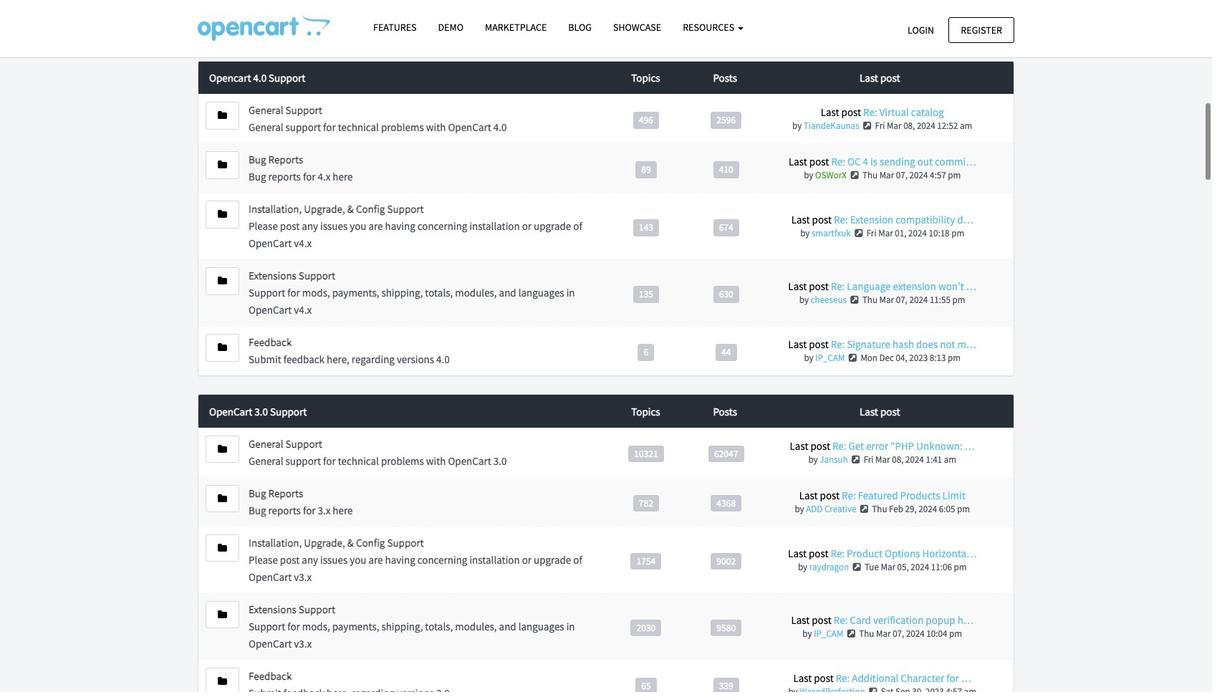 Task type: locate. For each thing, give the bounding box(es) containing it.
feedback submit feedback here, regarding versions 4.0
[[249, 336, 450, 366]]

installation, upgrade, & config support link for 3.x
[[249, 536, 424, 549]]

1 vertical spatial languages
[[519, 620, 564, 633]]

2 or from the top
[[522, 553, 532, 567]]

01,
[[895, 227, 907, 240]]

1 here from the top
[[333, 170, 353, 184]]

upgrade inside installation, upgrade, & config support please post any issues you are having concerning installation or upgrade of opencart v3.x
[[534, 553, 571, 567]]

for inside extensions support support for mods, payments, shipping, totals, modules, and languages in opencart v3.x
[[287, 620, 300, 633]]

1 vertical spatial shipping,
[[381, 620, 423, 633]]

1 vertical spatial are
[[369, 553, 383, 567]]

1 modules, from the top
[[455, 286, 497, 300]]

posts
[[713, 71, 737, 85], [713, 405, 737, 418]]

last post re: card verification popup h…
[[791, 613, 974, 627]]

upgrade, down 4.x
[[304, 202, 345, 216]]

0 vertical spatial v4.x
[[294, 237, 312, 250]]

of inside installation, upgrade, & config support please post any issues you are having concerning installation or upgrade of opencart v3.x
[[573, 553, 582, 567]]

or inside installation, upgrade, & config support please post any issues you are having concerning installation or upgrade of opencart v4.x
[[522, 220, 532, 233]]

2 totals, from the top
[[425, 620, 453, 633]]

installation,
[[249, 202, 302, 216], [249, 536, 302, 549]]

mods, inside extensions support support for mods, payments, shipping, totals, modules, and languages in opencart v3.x
[[302, 620, 330, 633]]

extensions support image down installation, upgrade, & config support icon
[[218, 276, 227, 286]]

& inside installation, upgrade, & config support please post any issues you are having concerning installation or upgrade of opencart v4.x
[[347, 202, 354, 216]]

re: up osworx link at the top right of the page
[[831, 155, 845, 169]]

mar down last post re: language extension won't …
[[880, 294, 894, 306]]

fri down error
[[864, 453, 874, 466]]

post inside installation, upgrade, & config support please post any issues you are having concerning installation or upgrade of opencart v3.x
[[280, 553, 300, 567]]

1 of from the top
[[573, 220, 582, 233]]

1 vertical spatial extensions support image
[[218, 610, 227, 620]]

of left 1754
[[573, 553, 582, 567]]

by for last post re: language extension won't …
[[800, 294, 809, 306]]

am
[[960, 120, 973, 132], [944, 453, 957, 466]]

upgrade inside installation, upgrade, & config support please post any issues you are having concerning installation or upgrade of opencart v4.x
[[534, 220, 571, 233]]

1 v4.x from the top
[[294, 237, 312, 250]]

2024 for extension
[[910, 294, 928, 306]]

please for please post any issues you are having concerning installation or upgrade of opencart v4.x
[[249, 220, 278, 233]]

0 horizontal spatial 6:05
[[921, 22, 937, 34]]

opencart
[[448, 121, 491, 134], [249, 237, 292, 250], [249, 303, 292, 317], [209, 405, 252, 418], [448, 454, 491, 468], [249, 570, 292, 584], [249, 637, 292, 650]]

reports inside bug reports bug reports for 3.x here
[[268, 504, 301, 517]]

ip_cam link for re: card verification popup h…
[[814, 627, 844, 640]]

reports inside bug reports bug reports for 3.x here
[[268, 486, 303, 500]]

re: up cheeseus
[[831, 280, 845, 293]]

issues down 4.x
[[320, 220, 348, 233]]

installation, upgrade, & config support link for 4.x
[[249, 202, 424, 216]]

1 vertical spatial you
[[350, 553, 367, 567]]

1 vertical spatial 3.0
[[493, 454, 507, 468]]

in inside extensions support support for mods, payments, shipping, totals, modules, and languages in opencart v3.x
[[567, 620, 575, 633]]

pm
[[939, 22, 952, 34], [948, 169, 961, 182], [952, 227, 965, 240], [953, 294, 966, 306], [948, 352, 961, 364], [957, 503, 970, 515], [954, 561, 967, 573], [949, 627, 962, 640]]

last post for get
[[860, 405, 900, 418]]

re: card verification popup h… link
[[834, 613, 974, 627]]

pm down limit
[[957, 503, 970, 515]]

reports for 4.x
[[268, 170, 301, 184]]

1 vertical spatial upgrade,
[[304, 536, 345, 549]]

07, down re: oc 4 is sending out commi… link
[[896, 169, 908, 182]]

0 vertical spatial …
[[966, 280, 977, 293]]

posts up 62047
[[713, 405, 737, 418]]

horizonta…
[[922, 547, 977, 560]]

please right installation, upgrade, & config support image
[[249, 553, 278, 567]]

0 vertical spatial last post
[[860, 71, 900, 85]]

1 totals, from the top
[[425, 286, 453, 300]]

1 problems from the top
[[381, 121, 424, 134]]

0 vertical spatial totals,
[[425, 286, 453, 300]]

0 vertical spatial 07,
[[896, 169, 908, 182]]

2 last post from the top
[[860, 405, 900, 418]]

thu for card
[[859, 627, 875, 640]]

v3.x
[[294, 570, 312, 584], [294, 637, 312, 650]]

2 are from the top
[[369, 553, 383, 567]]

upgrade, inside installation, upgrade, & config support please post any issues you are having concerning installation or upgrade of opencart v3.x
[[304, 536, 345, 549]]

raydragon
[[810, 561, 849, 573]]

you inside installation, upgrade, & config support please post any issues you are having concerning installation or upgrade of opencart v4.x
[[350, 220, 367, 233]]

0 vertical spatial please
[[249, 220, 278, 233]]

please
[[249, 220, 278, 233], [249, 553, 278, 567]]

2 installation, from the top
[[249, 536, 302, 549]]

mods, inside extensions support support for mods, payments, shipping, totals, modules, and languages in opencart v4.x
[[302, 286, 330, 300]]

thu down is
[[863, 169, 878, 182]]

post left additional
[[814, 671, 834, 685]]

security & server image
[[218, 16, 227, 26]]

1 are from the top
[[369, 220, 383, 233]]

general support image down opencart
[[218, 111, 227, 121]]

1 vertical spatial 08,
[[892, 453, 904, 466]]

here right 4.x
[[333, 170, 353, 184]]

languages
[[519, 286, 564, 300], [519, 620, 564, 633]]

please right installation, upgrade, & config support icon
[[249, 220, 278, 233]]

0 vertical spatial are
[[369, 220, 383, 233]]

post up by jansuh
[[811, 439, 830, 453]]

1 extensions support image from the top
[[218, 276, 227, 286]]

1 vertical spatial general support image
[[218, 444, 227, 454]]

1 posts from the top
[[713, 71, 737, 85]]

thu feb 29, 2024 6:05 pm
[[872, 503, 970, 515]]

by left osworx at right top
[[804, 169, 814, 182]]

0 vertical spatial feedback
[[249, 336, 292, 349]]

mar down last post re: extension compatibility d…
[[879, 227, 893, 240]]

any inside installation, upgrade, & config support please post any issues you are having concerning installation or upgrade of opencart v3.x
[[302, 553, 318, 567]]

thu
[[863, 169, 878, 182], [863, 294, 878, 306], [872, 503, 887, 515], [859, 627, 875, 640]]

0 vertical spatial extensions support link
[[249, 269, 335, 283]]

2 support from the top
[[286, 454, 321, 468]]

extensions inside extensions support support for mods, payments, shipping, totals, modules, and languages in opencart v3.x
[[249, 602, 297, 616]]

concerning inside installation, upgrade, & config support please post any issues you are having concerning installation or upgrade of opencart v3.x
[[418, 553, 467, 567]]

1 vertical spatial please
[[249, 553, 278, 567]]

630
[[719, 288, 734, 300]]

1 mods, from the top
[[302, 286, 330, 300]]

ip_cam link down last post re: card verification popup h… on the bottom of the page
[[814, 627, 844, 640]]

0 vertical spatial mods,
[[302, 286, 330, 300]]

opencart inside extensions support support for mods, payments, shipping, totals, modules, and languages in opencart v3.x
[[249, 637, 292, 650]]

0 horizontal spatial 4.0
[[253, 71, 267, 85]]

9580
[[717, 621, 736, 634]]

modules, for support for mods, payments, shipping, totals, modules, and languages in opencart v4.x
[[455, 286, 497, 300]]

last post up last post re: get error "php unknown: …
[[860, 405, 900, 418]]

1 reports from the top
[[268, 153, 303, 167]]

installation, upgrade, & config support link down 4.x
[[249, 202, 424, 216]]

2 in from the top
[[567, 620, 575, 633]]

re: for extension
[[834, 213, 848, 227]]

smartfxuk
[[812, 227, 851, 240]]

07, down re: language extension won't … link
[[896, 294, 908, 306]]

card
[[850, 613, 871, 627]]

installation inside installation, upgrade, & config support please post any issues you are having concerning installation or upgrade of opencart v4.x
[[470, 220, 520, 233]]

here
[[333, 170, 353, 184], [333, 504, 353, 517]]

1 vertical spatial ip_cam link
[[814, 627, 844, 640]]

feb left 29,
[[889, 503, 904, 515]]

shipping, down installation, upgrade, & config support please post any issues you are having concerning installation or upgrade of opencart v4.x
[[381, 286, 423, 300]]

mar down virtual
[[887, 120, 902, 132]]

2 posts from the top
[[713, 405, 737, 418]]

general support link down opencart 4.0 support
[[249, 104, 322, 117]]

0 vertical spatial config
[[356, 202, 385, 216]]

1 vertical spatial extensions
[[249, 602, 297, 616]]

here for bug reports for 4.x here
[[333, 170, 353, 184]]

bug reports link for bug reports bug reports for 4.x here
[[249, 153, 303, 167]]

view the latest post image down the extension
[[853, 229, 865, 238]]

support for opencart 3.0 support
[[286, 454, 321, 468]]

opencart inside the general support general support for technical problems with opencart 3.0
[[448, 454, 491, 468]]

89
[[641, 163, 651, 176]]

1 topics from the top
[[631, 71, 660, 85]]

security & server link
[[249, 9, 325, 23]]

1 having from the top
[[385, 220, 415, 233]]

mar for compatibility
[[879, 227, 893, 240]]

support inside the general support general support for technical problems with opencart 3.0
[[286, 437, 322, 450]]

view the latest post image down featured at the right bottom of the page
[[858, 504, 870, 514]]

2 technical from the top
[[338, 454, 379, 468]]

installation, inside installation, upgrade, & config support please post any issues you are having concerning installation or upgrade of opencart v4.x
[[249, 202, 302, 216]]

reports inside the bug reports bug reports for 4.x here
[[268, 170, 301, 184]]

1 with from the top
[[426, 121, 446, 134]]

post for re: featured products limit
[[820, 488, 840, 502]]

reports left 3.x
[[268, 504, 301, 517]]

1 any from the top
[[302, 220, 318, 233]]

opencart
[[209, 71, 251, 85]]

shipping, inside extensions support support for mods, payments, shipping, totals, modules, and languages in opencart v3.x
[[381, 620, 423, 633]]

problems inside general support general support for technical problems with opencart 4.0
[[381, 121, 424, 134]]

2023
[[910, 352, 928, 364]]

fri for virtual
[[875, 120, 885, 132]]

are inside installation, upgrade, & config support please post any issues you are having concerning installation or upgrade of opencart v4.x
[[369, 220, 383, 233]]

1 feedback link from the top
[[249, 336, 292, 349]]

totals, inside extensions support support for mods, payments, shipping, totals, modules, and languages in opencart v3.x
[[425, 620, 453, 633]]

installation, for installation, upgrade, & config support please post any issues you are having concerning installation or upgrade of opencart v3.x
[[249, 536, 302, 549]]

topics for installation, upgrade, & config support please post any issues you are having concerning installation or upgrade of opencart v3.x
[[631, 405, 660, 418]]

0 vertical spatial posts
[[713, 71, 737, 85]]

upgrade, down 3.x
[[304, 536, 345, 549]]

2024
[[900, 22, 919, 34], [917, 120, 936, 132], [910, 169, 928, 182], [909, 227, 927, 240], [910, 294, 928, 306], [906, 453, 924, 466], [919, 503, 937, 515], [911, 561, 929, 573], [906, 627, 925, 640]]

pm for last post re: oc 4 is sending out commi…
[[948, 169, 961, 182]]

by ip_cam down last post re: card verification popup h… on the bottom of the page
[[803, 627, 844, 640]]

2 with from the top
[[426, 454, 446, 468]]

2 bug from the top
[[249, 170, 266, 184]]

post up the by smartfxuk on the right top of the page
[[812, 213, 832, 227]]

2024 down out
[[910, 169, 928, 182]]

1 vertical spatial installation,
[[249, 536, 302, 549]]

0 vertical spatial reports
[[268, 170, 301, 184]]

installation, inside installation, upgrade, & config support please post any issues you are having concerning installation or upgrade of opencart v3.x
[[249, 536, 302, 549]]

bug reports image up installation, upgrade, & config support icon
[[218, 160, 227, 170]]

2 general from the top
[[249, 121, 283, 134]]

fri down the last post re: virtual catalog
[[875, 120, 885, 132]]

pm for last post re: featured products limit
[[957, 503, 970, 515]]

07, down verification on the bottom of the page
[[893, 627, 905, 640]]

2 reports from the top
[[268, 504, 301, 517]]

2 installation, upgrade, & config support link from the top
[[249, 536, 424, 549]]

11:06
[[931, 561, 952, 573]]

issues down 3.x
[[320, 553, 348, 567]]

commi…
[[935, 155, 976, 169]]

1 vertical spatial and
[[499, 620, 516, 633]]

1 in from the top
[[567, 286, 575, 300]]

please inside installation, upgrade, & config support please post any issues you are having concerning installation or upgrade of opencart v4.x
[[249, 220, 278, 233]]

0 vertical spatial issues
[[320, 220, 348, 233]]

re: left speed
[[851, 8, 865, 22]]

1 installation, from the top
[[249, 202, 302, 216]]

any for v4.x
[[302, 220, 318, 233]]

last post re: get error "php unknown: …
[[790, 439, 975, 453]]

reports for 3.x
[[268, 486, 303, 500]]

please inside installation, upgrade, & config support please post any issues you are having concerning installation or upgrade of opencart v3.x
[[249, 553, 278, 567]]

reports left 4.x
[[268, 170, 301, 184]]

1 vertical spatial reports
[[268, 486, 303, 500]]

modules, inside extensions support support for mods, payments, shipping, totals, modules, and languages in opencart v3.x
[[455, 620, 497, 633]]

you inside installation, upgrade, & config support please post any issues you are having concerning installation or upgrade of opencart v3.x
[[350, 553, 367, 567]]

2024 inside re: speed optimization fri feb 23, 2024 6:05 pm
[[900, 22, 919, 34]]

0 vertical spatial with
[[426, 121, 446, 134]]

opencart 4.0 support link
[[209, 70, 606, 87]]

6:05 down optimization
[[921, 22, 937, 34]]

1 general support link from the top
[[249, 104, 322, 117]]

mods, for v4.x
[[302, 286, 330, 300]]

2 and from the top
[[499, 620, 516, 633]]

concerning inside installation, upgrade, & config support please post any issues you are having concerning installation or upgrade of opencart v4.x
[[418, 220, 467, 233]]

3.0
[[255, 405, 268, 418], [493, 454, 507, 468]]

2 shipping, from the top
[[381, 620, 423, 633]]

totals,
[[425, 286, 453, 300], [425, 620, 453, 633]]

…
[[966, 280, 977, 293], [965, 439, 975, 453], [961, 671, 972, 685]]

view the latest post image down oc
[[849, 171, 861, 180]]

1 vertical spatial issues
[[320, 553, 348, 567]]

1 installation, upgrade, & config support link from the top
[[249, 202, 424, 216]]

general support image down 'opencart 3.0 support'
[[218, 444, 227, 454]]

1 bug reports link from the top
[[249, 153, 303, 167]]

in inside extensions support support for mods, payments, shipping, totals, modules, and languages in opencart v4.x
[[567, 286, 575, 300]]

2 issues from the top
[[320, 553, 348, 567]]

0 vertical spatial bug reports link
[[249, 153, 303, 167]]

extensions support image for support for mods, payments, shipping, totals, modules, and languages in opencart v3.x
[[218, 610, 227, 620]]

1 concerning from the top
[[418, 220, 467, 233]]

& down bug reports bug reports for 3.x here
[[347, 536, 354, 549]]

2 feedback from the top
[[249, 669, 292, 683]]

or
[[522, 220, 532, 233], [522, 553, 532, 567]]

upgrade
[[534, 220, 571, 233], [534, 553, 571, 567]]

2024 for compatibility
[[909, 227, 927, 240]]

having inside installation, upgrade, & config support please post any issues you are having concerning installation or upgrade of opencart v4.x
[[385, 220, 415, 233]]

technical inside general support general support for technical problems with opencart 4.0
[[338, 121, 379, 134]]

8:13
[[930, 352, 946, 364]]

2 please from the top
[[249, 553, 278, 567]]

1 feedback from the top
[[249, 336, 292, 349]]

1 bug reports image from the top
[[218, 160, 227, 170]]

2 upgrade from the top
[[534, 553, 571, 567]]

2 v4.x from the top
[[294, 303, 312, 317]]

2 concerning from the top
[[418, 553, 467, 567]]

or for please post any issues you are having concerning installation or upgrade of opencart v3.x
[[522, 553, 532, 567]]

won't
[[939, 280, 964, 293]]

1 v3.x from the top
[[294, 570, 312, 584]]

1 config from the top
[[356, 202, 385, 216]]

by left tiandekaunas 'link'
[[793, 120, 802, 132]]

mar for options
[[881, 561, 896, 573]]

post up tiandekaunas
[[842, 106, 861, 119]]

2 modules, from the top
[[455, 620, 497, 633]]

or inside installation, upgrade, & config support please post any issues you are having concerning installation or upgrade of opencart v3.x
[[522, 553, 532, 567]]

v3.x inside installation, upgrade, & config support please post any issues you are having concerning installation or upgrade of opencart v3.x
[[294, 570, 312, 584]]

versions
[[397, 353, 434, 366]]

1 vertical spatial by ip_cam
[[803, 627, 844, 640]]

0 vertical spatial installation, upgrade, & config support link
[[249, 202, 424, 216]]

0 vertical spatial modules,
[[455, 286, 497, 300]]

re: up jansuh link
[[833, 439, 847, 453]]

support inside general support general support for technical problems with opencart 4.0
[[286, 121, 321, 134]]

2024 down products
[[919, 503, 937, 515]]

general
[[249, 104, 283, 117], [249, 121, 283, 134], [249, 437, 283, 450], [249, 454, 283, 468]]

1 vertical spatial upgrade
[[534, 553, 571, 567]]

pm down h…
[[949, 627, 962, 640]]

2 installation from the top
[[470, 553, 520, 567]]

with
[[426, 121, 446, 134], [426, 454, 446, 468]]

v4.x inside extensions support support for mods, payments, shipping, totals, modules, and languages in opencart v4.x
[[294, 303, 312, 317]]

problems down opencart 4.0 support link
[[381, 121, 424, 134]]

1 vertical spatial config
[[356, 536, 385, 549]]

fri mar 08, 2024 12:52 am
[[875, 120, 973, 132]]

upgrade, for 4.x
[[304, 202, 345, 216]]

extensions support image
[[218, 276, 227, 286], [218, 610, 227, 620]]

product
[[847, 547, 883, 560]]

reports inside the bug reports bug reports for 4.x here
[[268, 153, 303, 167]]

1 issues from the top
[[320, 220, 348, 233]]

re: left additional
[[836, 671, 850, 685]]

view the latest post image
[[861, 121, 873, 131], [853, 229, 865, 238], [847, 354, 859, 363], [850, 455, 862, 464], [858, 504, 870, 514]]

1 vertical spatial in
[[567, 620, 575, 633]]

2 bug reports link from the top
[[249, 486, 303, 500]]

config inside installation, upgrade, & config support please post any issues you are having concerning installation or upgrade of opencart v4.x
[[356, 202, 385, 216]]

0 vertical spatial problems
[[381, 121, 424, 134]]

1 extensions from the top
[[249, 269, 297, 283]]

last post up the last post re: virtual catalog
[[860, 71, 900, 85]]

extensions inside extensions support support for mods, payments, shipping, totals, modules, and languages in opencart v4.x
[[249, 269, 297, 283]]

languages for support for mods, payments, shipping, totals, modules, and languages in opencart v3.x
[[519, 620, 564, 633]]

1 upgrade, from the top
[[304, 202, 345, 216]]

1 horizontal spatial am
[[960, 120, 973, 132]]

2 you from the top
[[350, 553, 367, 567]]

pm down 'won't'
[[953, 294, 966, 306]]

2 upgrade, from the top
[[304, 536, 345, 549]]

0 vertical spatial ip_cam
[[816, 352, 845, 364]]

having inside installation, upgrade, & config support please post any issues you are having concerning installation or upgrade of opencart v3.x
[[385, 553, 415, 567]]

0 vertical spatial feb
[[871, 22, 885, 34]]

2024 down catalog
[[917, 120, 936, 132]]

regarding
[[352, 353, 395, 366]]

1 technical from the top
[[338, 121, 379, 134]]

am right 12:52
[[960, 120, 973, 132]]

1 vertical spatial installation, upgrade, & config support link
[[249, 536, 424, 549]]

1 horizontal spatial 6:05
[[939, 503, 955, 515]]

2 having from the top
[[385, 553, 415, 567]]

problems inside the general support general support for technical problems with opencart 3.0
[[381, 454, 424, 468]]

re: left card
[[834, 613, 848, 627]]

config inside installation, upgrade, & config support please post any issues you are having concerning installation or upgrade of opencart v3.x
[[356, 536, 385, 549]]

view the latest post image for card
[[846, 629, 857, 638]]

here inside the bug reports bug reports for 4.x here
[[333, 170, 353, 184]]

post down 'by cheeseus'
[[809, 338, 829, 351]]

support inside the general support general support for technical problems with opencart 3.0
[[286, 454, 321, 468]]

with down opencart 4.0 support link
[[426, 121, 446, 134]]

0 vertical spatial feedback link
[[249, 336, 292, 349]]

last post for virtual
[[860, 71, 900, 85]]

mar down last post re: oc 4 is sending out commi…
[[880, 169, 894, 182]]

2 any from the top
[[302, 553, 318, 567]]

by left raydragon
[[798, 561, 808, 573]]

technical inside the general support general support for technical problems with opencart 3.0
[[338, 454, 379, 468]]

0 vertical spatial extensions support image
[[218, 276, 227, 286]]

view the latest post image
[[849, 171, 861, 180], [849, 296, 861, 305], [851, 562, 863, 572], [846, 629, 857, 638], [867, 687, 879, 692]]

shipping, inside extensions support support for mods, payments, shipping, totals, modules, and languages in opencart v4.x
[[381, 286, 423, 300]]

for
[[323, 121, 336, 134], [303, 170, 316, 184], [287, 286, 300, 300], [323, 454, 336, 468], [303, 504, 316, 517], [287, 620, 300, 633], [947, 671, 959, 685]]

am for re: virtual catalog
[[960, 120, 973, 132]]

shipping, for v4.x
[[381, 286, 423, 300]]

12:52
[[937, 120, 958, 132]]

modules, inside extensions support support for mods, payments, shipping, totals, modules, and languages in opencart v4.x
[[455, 286, 497, 300]]

post left card
[[812, 613, 832, 627]]

0 vertical spatial you
[[350, 220, 367, 233]]

installation, down bug reports bug reports for 3.x here
[[249, 536, 302, 549]]

feedback inside the feedback submit feedback here, regarding versions 4.0
[[249, 336, 292, 349]]

pm down optimization
[[939, 22, 952, 34]]

1 vertical spatial of
[[573, 553, 582, 567]]

and
[[499, 286, 516, 300], [499, 620, 516, 633]]

feedback image
[[218, 343, 227, 353], [218, 676, 227, 686]]

2 v3.x from the top
[[294, 637, 312, 650]]

0 vertical spatial v3.x
[[294, 570, 312, 584]]

topics for installation, upgrade, & config support please post any issues you are having concerning installation or upgrade of opencart v4.x
[[631, 71, 660, 85]]

am for re: get error "php unknown: …
[[944, 453, 957, 466]]

mar for 4
[[880, 169, 894, 182]]

1 last post from the top
[[860, 71, 900, 85]]

1 horizontal spatial feb
[[889, 503, 904, 515]]

2 general support link from the top
[[249, 437, 322, 450]]

08, down re: virtual catalog link
[[904, 120, 915, 132]]

opencart 3.0 support link
[[209, 403, 606, 420]]

… right 'won't'
[[966, 280, 977, 293]]

143
[[639, 221, 653, 234]]

1 vertical spatial feedback link
[[249, 669, 292, 683]]

installation, down the bug reports bug reports for 4.x here
[[249, 202, 302, 216]]

… right unknown:
[[965, 439, 975, 453]]

1 vertical spatial &
[[347, 202, 354, 216]]

tue mar 05, 2024 11:06 pm
[[865, 561, 967, 573]]

2 extensions support image from the top
[[218, 610, 227, 620]]

4 general from the top
[[249, 454, 283, 468]]

1 languages from the top
[[519, 286, 564, 300]]

get
[[849, 439, 864, 453]]

4.0
[[253, 71, 267, 85], [493, 121, 507, 134], [436, 353, 450, 366]]

for inside general support general support for technical problems with opencart 4.0
[[323, 121, 336, 134]]

with inside general support general support for technical problems with opencart 4.0
[[426, 121, 446, 134]]

technical down opencart 3.0 support link
[[338, 454, 379, 468]]

post up add creative link
[[820, 488, 840, 502]]

0 vertical spatial languages
[[519, 286, 564, 300]]

0 horizontal spatial feb
[[871, 22, 885, 34]]

2 bug reports image from the top
[[218, 493, 227, 504]]

post up 'by cheeseus'
[[809, 280, 829, 293]]

1 installation from the top
[[470, 220, 520, 233]]

1 feedback image from the top
[[218, 343, 227, 353]]

last for re: virtual catalog
[[821, 106, 839, 119]]

support inside installation, upgrade, & config support please post any issues you are having concerning installation or upgrade of opencart v4.x
[[387, 202, 424, 216]]

ip_cam
[[816, 352, 845, 364], [814, 627, 844, 640]]

07,
[[896, 169, 908, 182], [896, 294, 908, 306], [893, 627, 905, 640]]

2 general support image from the top
[[218, 444, 227, 454]]

1 vertical spatial concerning
[[418, 553, 467, 567]]

1 vertical spatial having
[[385, 553, 415, 567]]

1 vertical spatial 4.0
[[493, 121, 507, 134]]

are inside installation, upgrade, & config support please post any issues you are having concerning installation or upgrade of opencart v3.x
[[369, 553, 383, 567]]

2 topics from the top
[[631, 405, 660, 418]]

of for please post any issues you are having concerning installation or upgrade of opencart v4.x
[[573, 220, 582, 233]]

1 bug from the top
[[249, 153, 266, 167]]

feedback
[[249, 336, 292, 349], [249, 669, 292, 683]]

mon dec 04, 2023 8:13 pm
[[861, 352, 961, 364]]

2 extensions support link from the top
[[249, 602, 335, 616]]

08, down "php in the right bottom of the page
[[892, 453, 904, 466]]

1 vertical spatial ip_cam
[[814, 627, 844, 640]]

2024 for 4
[[910, 169, 928, 182]]

concerning for bug reports for 3.x here
[[418, 553, 467, 567]]

65
[[641, 679, 651, 692]]

2 payments, from the top
[[332, 620, 379, 633]]

& left server
[[288, 9, 294, 23]]

2 feedback link from the top
[[249, 669, 292, 683]]

general support image
[[218, 111, 227, 121], [218, 444, 227, 454]]

view the latest post image left tue on the bottom of page
[[851, 562, 863, 572]]

are for bug reports for 4.x here
[[369, 220, 383, 233]]

speed
[[868, 8, 896, 22]]

1 and from the top
[[499, 286, 516, 300]]

0 vertical spatial bug reports image
[[218, 160, 227, 170]]

bug reports image
[[218, 160, 227, 170], [218, 493, 227, 504]]

1 general support image from the top
[[218, 111, 227, 121]]

issues inside installation, upgrade, & config support please post any issues you are having concerning installation or upgrade of opencart v3.x
[[320, 553, 348, 567]]

mar down last post re: product options horizonta…
[[881, 561, 896, 573]]

1 vertical spatial feedback
[[249, 669, 292, 683]]

2 extensions from the top
[[249, 602, 297, 616]]

0 vertical spatial technical
[[338, 121, 379, 134]]

and inside extensions support support for mods, payments, shipping, totals, modules, and languages in opencart v4.x
[[499, 286, 516, 300]]

mar down last post re: get error "php unknown: …
[[876, 453, 890, 466]]

by ip_cam left mon
[[804, 352, 845, 364]]

1 vertical spatial here
[[333, 504, 353, 517]]

0 vertical spatial general support image
[[218, 111, 227, 121]]

totals, down installation, upgrade, & config support please post any issues you are having concerning installation or upgrade of opencart v3.x on the left bottom of the page
[[425, 620, 453, 633]]

installation, upgrade, & config support link
[[249, 202, 424, 216], [249, 536, 424, 549]]

languages inside extensions support support for mods, payments, shipping, totals, modules, and languages in opencart v4.x
[[519, 286, 564, 300]]

1 vertical spatial installation
[[470, 553, 520, 567]]

problems for bug reports bug reports for 3.x here
[[381, 454, 424, 468]]

1 vertical spatial any
[[302, 553, 318, 567]]

& for opencart 3.0 support
[[347, 536, 354, 549]]

extensions support support for mods, payments, shipping, totals, modules, and languages in opencart v3.x
[[249, 602, 575, 650]]

issues inside installation, upgrade, & config support please post any issues you are having concerning installation or upgrade of opencart v4.x
[[320, 220, 348, 233]]

here inside bug reports bug reports for 3.x here
[[333, 504, 353, 517]]

2 of from the top
[[573, 553, 582, 567]]

2024 down re: speed optimization link
[[900, 22, 919, 34]]

0 vertical spatial and
[[499, 286, 516, 300]]

last for re: oc 4 is sending out commi…
[[789, 155, 807, 169]]

totals, inside extensions support support for mods, payments, shipping, totals, modules, and languages in opencart v4.x
[[425, 286, 453, 300]]

0 vertical spatial reports
[[268, 153, 303, 167]]

2 here from the top
[[333, 504, 353, 517]]

please for please post any issues you are having concerning installation or upgrade of opencart v3.x
[[249, 553, 278, 567]]

totals, for v3.x
[[425, 620, 453, 633]]

last for re: product options horizonta…
[[788, 547, 807, 560]]

1 vertical spatial v3.x
[[294, 637, 312, 650]]

jansuh link
[[820, 453, 848, 466]]

2 vertical spatial …
[[961, 671, 972, 685]]

0 vertical spatial support
[[286, 121, 321, 134]]

re: for language
[[831, 280, 845, 293]]

post for re: card verification popup h…
[[812, 613, 832, 627]]

support for opencart 4.0 support
[[286, 121, 321, 134]]

1 vertical spatial extensions support link
[[249, 602, 335, 616]]

1 vertical spatial reports
[[268, 504, 301, 517]]

post up by osworx
[[810, 155, 829, 169]]

1 extensions support link from the top
[[249, 269, 335, 283]]

0 vertical spatial here
[[333, 170, 353, 184]]

07, for verification
[[893, 627, 905, 640]]

osworx
[[815, 169, 847, 182]]

1 upgrade from the top
[[534, 220, 571, 233]]

0 vertical spatial having
[[385, 220, 415, 233]]

with down opencart 3.0 support link
[[426, 454, 446, 468]]

cheeseus link
[[811, 294, 847, 306]]

1 support from the top
[[286, 121, 321, 134]]

1 or from the top
[[522, 220, 532, 233]]

0 vertical spatial 08,
[[904, 120, 915, 132]]

view the latest post image down get
[[850, 455, 862, 464]]

2 config from the top
[[356, 536, 385, 549]]

2 reports from the top
[[268, 486, 303, 500]]

general support link for 3.0
[[249, 437, 322, 450]]

1 vertical spatial mods,
[[302, 620, 330, 633]]

posts for last post re: virtual catalog
[[713, 71, 737, 85]]

upgrade, inside installation, upgrade, & config support please post any issues you are having concerning installation or upgrade of opencart v4.x
[[304, 202, 345, 216]]

am right 1:41
[[944, 453, 957, 466]]

0 vertical spatial installation
[[470, 220, 520, 233]]

here right 3.x
[[333, 504, 353, 517]]

0 vertical spatial any
[[302, 220, 318, 233]]

opencart inside general support general support for technical problems with opencart 4.0
[[448, 121, 491, 134]]

reports
[[268, 170, 301, 184], [268, 504, 301, 517]]

1 you from the top
[[350, 220, 367, 233]]

showcase link
[[603, 15, 672, 40]]

1 vertical spatial bug reports link
[[249, 486, 303, 500]]

thu for featured
[[872, 503, 887, 515]]

1 vertical spatial …
[[965, 439, 975, 453]]

2 horizontal spatial 4.0
[[493, 121, 507, 134]]

08,
[[904, 120, 915, 132], [892, 453, 904, 466]]

re: speed optimization fri feb 23, 2024 6:05 pm
[[851, 8, 956, 34]]

having up extensions support support for mods, payments, shipping, totals, modules, and languages in opencart v4.x
[[385, 220, 415, 233]]

2 problems from the top
[[381, 454, 424, 468]]

with inside the general support general support for technical problems with opencart 3.0
[[426, 454, 446, 468]]

topics up 10321
[[631, 405, 660, 418]]

totals, up versions
[[425, 286, 453, 300]]

1 vertical spatial v4.x
[[294, 303, 312, 317]]

mon
[[861, 352, 878, 364]]

by ip_cam
[[804, 352, 845, 364], [803, 627, 844, 640]]

feedback
[[284, 353, 325, 366]]

1 vertical spatial 6:05
[[939, 503, 955, 515]]

v3.x inside extensions support support for mods, payments, shipping, totals, modules, and languages in opencart v3.x
[[294, 637, 312, 650]]

payments, inside extensions support support for mods, payments, shipping, totals, modules, and languages in opencart v4.x
[[332, 286, 379, 300]]

view the latest post image for get
[[850, 455, 862, 464]]

of inside installation, upgrade, & config support please post any issues you are having concerning installation or upgrade of opencart v4.x
[[573, 220, 582, 233]]

post for re: oc 4 is sending out commi…
[[810, 155, 829, 169]]

bug
[[249, 153, 266, 167], [249, 170, 266, 184], [249, 486, 266, 500], [249, 504, 266, 517]]

submit
[[249, 353, 281, 366]]

1 please from the top
[[249, 220, 278, 233]]

0 vertical spatial concerning
[[418, 220, 467, 233]]

not
[[940, 338, 955, 351]]

by left cheeseus link
[[800, 294, 809, 306]]

v4.x
[[294, 237, 312, 250], [294, 303, 312, 317]]

feedback for feedback
[[249, 669, 292, 683]]

technical for bug reports bug reports for 4.x here
[[338, 121, 379, 134]]

topics
[[631, 71, 660, 85], [631, 405, 660, 418]]

payments, inside extensions support support for mods, payments, shipping, totals, modules, and languages in opencart v3.x
[[332, 620, 379, 633]]

fri inside re: speed optimization fri feb 23, 2024 6:05 pm
[[859, 22, 869, 34]]

having
[[385, 220, 415, 233], [385, 553, 415, 567]]

by for last post re: card verification popup h…
[[803, 627, 812, 640]]

2024 down extension
[[910, 294, 928, 306]]

feb down speed
[[871, 22, 885, 34]]

support inside general support general support for technical problems with opencart 4.0
[[286, 104, 322, 117]]

10321
[[634, 447, 658, 460]]

problems
[[381, 121, 424, 134], [381, 454, 424, 468]]

languages inside extensions support support for mods, payments, shipping, totals, modules, and languages in opencart v3.x
[[519, 620, 564, 633]]

view the latest post image for language
[[849, 296, 861, 305]]

resources link
[[672, 15, 754, 40]]

2 languages from the top
[[519, 620, 564, 633]]

0 vertical spatial upgrade
[[534, 220, 571, 233]]

re: for product
[[831, 547, 845, 560]]

0 vertical spatial 3.0
[[255, 405, 268, 418]]

and inside extensions support support for mods, payments, shipping, totals, modules, and languages in opencart v3.x
[[499, 620, 516, 633]]

here for bug reports for 3.x here
[[333, 504, 353, 517]]

1 vertical spatial topics
[[631, 405, 660, 418]]

1 vertical spatial posts
[[713, 405, 737, 418]]

1 vertical spatial general support link
[[249, 437, 322, 450]]

0 vertical spatial shipping,
[[381, 286, 423, 300]]

thu down card
[[859, 627, 875, 640]]

re: left virtual
[[863, 106, 878, 119]]

6:05 down limit
[[939, 503, 955, 515]]

2 feedback image from the top
[[218, 676, 227, 686]]

1 payments, from the top
[[332, 286, 379, 300]]

thu for language
[[863, 294, 878, 306]]

in
[[567, 286, 575, 300], [567, 620, 575, 633]]

limit
[[943, 488, 966, 502]]

1 vertical spatial modules,
[[455, 620, 497, 633]]

1 shipping, from the top
[[381, 286, 423, 300]]

674
[[719, 221, 734, 234]]

having for bug reports for 3.x here
[[385, 553, 415, 567]]

installation, for installation, upgrade, & config support please post any issues you are having concerning installation or upgrade of opencart v4.x
[[249, 202, 302, 216]]

feedback link
[[249, 336, 292, 349], [249, 669, 292, 683]]

2 mods, from the top
[[302, 620, 330, 633]]

pm down horizonta…
[[954, 561, 967, 573]]

re: up smartfxuk
[[834, 213, 848, 227]]

0 vertical spatial payments,
[[332, 286, 379, 300]]

support
[[286, 121, 321, 134], [286, 454, 321, 468]]

339
[[719, 679, 734, 692]]

view the latest post image down language
[[849, 296, 861, 305]]

post down the bug reports bug reports for 4.x here
[[280, 220, 300, 233]]

any inside installation, upgrade, & config support please post any issues you are having concerning installation or upgrade of opencart v4.x
[[302, 220, 318, 233]]

or for please post any issues you are having concerning installation or upgrade of opencart v4.x
[[522, 220, 532, 233]]

0 vertical spatial installation,
[[249, 202, 302, 216]]

0 vertical spatial feedback image
[[218, 343, 227, 353]]

1 reports from the top
[[268, 170, 301, 184]]

by for last post re: product options horizonta…
[[798, 561, 808, 573]]

1 general from the top
[[249, 104, 283, 117]]

& inside installation, upgrade, & config support please post any issues you are having concerning installation or upgrade of opencart v3.x
[[347, 536, 354, 549]]

config for bug reports for 4.x here
[[356, 202, 385, 216]]

installation inside installation, upgrade, & config support please post any issues you are having concerning installation or upgrade of opencart v3.x
[[470, 553, 520, 567]]

0 vertical spatial in
[[567, 286, 575, 300]]

fri down speed
[[859, 22, 869, 34]]

1 vertical spatial last post
[[860, 405, 900, 418]]



Task type: describe. For each thing, give the bounding box(es) containing it.
post up virtual
[[881, 71, 900, 85]]

shipping, for v3.x
[[381, 620, 423, 633]]

3.x
[[318, 504, 331, 517]]

pm for last post re: product options horizonta…
[[954, 561, 967, 573]]

re: product options horizonta… link
[[831, 547, 977, 560]]

2596
[[717, 114, 736, 126]]

in for support for mods, payments, shipping, totals, modules, and languages in opencart v4.x
[[567, 286, 575, 300]]

opencart inside installation, upgrade, & config support please post any issues you are having concerning installation or upgrade of opencart v4.x
[[249, 237, 292, 250]]

v4.x inside installation, upgrade, & config support please post any issues you are having concerning installation or upgrade of opencart v4.x
[[294, 237, 312, 250]]

410
[[719, 163, 734, 176]]

1:41
[[926, 453, 942, 466]]

popup
[[926, 613, 956, 627]]

11:55
[[930, 294, 951, 306]]

reports for 3.x
[[268, 504, 301, 517]]

4368
[[717, 497, 736, 509]]

re: signature hash does not m… link
[[831, 338, 977, 351]]

by for last post re: signature hash does not m…
[[804, 352, 814, 364]]

23,
[[887, 22, 898, 34]]

post for re: additional character for …
[[814, 671, 834, 685]]

upgrade for please post any issues you are having concerning installation or upgrade of opencart v3.x
[[534, 553, 571, 567]]

view the latest post image for oc
[[849, 171, 861, 180]]

44
[[722, 346, 731, 358]]

view the latest post image down additional
[[867, 687, 879, 692]]

4:57
[[930, 169, 946, 182]]

fri mar 08, 2024 1:41 am
[[864, 453, 957, 466]]

496
[[639, 114, 653, 126]]

and for support for mods, payments, shipping, totals, modules, and languages in opencart v3.x
[[499, 620, 516, 633]]

post for re: language extension won't …
[[809, 280, 829, 293]]

technical for bug reports bug reports for 3.x here
[[338, 454, 379, 468]]

is
[[871, 155, 878, 169]]

mar for error
[[876, 453, 890, 466]]

feedback link for support for mods, payments, shipping, totals, modules, and languages in opencart v3.x
[[249, 669, 292, 683]]

for inside bug reports bug reports for 3.x here
[[303, 504, 316, 517]]

post for re: extension compatibility d…
[[812, 213, 832, 227]]

and for support for mods, payments, shipping, totals, modules, and languages in opencart v4.x
[[499, 286, 516, 300]]

you for bug reports bug reports for 4.x here
[[350, 220, 367, 233]]

signature
[[847, 338, 891, 351]]

mar for catalog
[[887, 120, 902, 132]]

concerning for bug reports for 4.x here
[[418, 220, 467, 233]]

d…
[[957, 213, 974, 227]]

reports for 4.x
[[268, 153, 303, 167]]

by for last post re: featured products limit
[[795, 503, 804, 515]]

thu mar 07, 2024 4:57 pm
[[863, 169, 961, 182]]

1 vertical spatial feb
[[889, 503, 904, 515]]

login
[[908, 23, 934, 36]]

135
[[639, 288, 653, 300]]

view the latest post image for signature
[[847, 354, 859, 363]]

feb inside re: speed optimization fri feb 23, 2024 6:05 pm
[[871, 22, 885, 34]]

compatibility
[[896, 213, 955, 227]]

"php
[[891, 439, 915, 453]]

sending
[[880, 155, 915, 169]]

features
[[373, 21, 417, 34]]

extensions support support for mods, payments, shipping, totals, modules, and languages in opencart v4.x
[[249, 269, 575, 317]]

totals, for v4.x
[[425, 286, 453, 300]]

for inside the general support general support for technical problems with opencart 3.0
[[323, 454, 336, 468]]

does
[[916, 338, 938, 351]]

thu mar 07, 2024 11:55 pm
[[863, 294, 966, 306]]

1754
[[637, 555, 656, 567]]

2024 for verification
[[906, 627, 925, 640]]

installation for please post any issues you are having concerning installation or upgrade of opencart v4.x
[[470, 220, 520, 233]]

by ip_cam for re: signature hash does not m…
[[804, 352, 845, 364]]

marketplace
[[485, 21, 547, 34]]

re: inside re: speed optimization fri feb 23, 2024 6:05 pm
[[851, 8, 865, 22]]

out
[[918, 155, 933, 169]]

bug reports image for bug reports for 4.x here
[[218, 160, 227, 170]]

installation for please post any issues you are having concerning installation or upgrade of opencart v3.x
[[470, 553, 520, 567]]

languages for support for mods, payments, shipping, totals, modules, and languages in opencart v4.x
[[519, 286, 564, 300]]

6
[[644, 346, 649, 358]]

re: for featured
[[842, 488, 856, 502]]

issues for v3.x
[[320, 553, 348, 567]]

re: oc 4 is sending out commi… link
[[831, 155, 976, 169]]

by osworx
[[804, 169, 847, 182]]

re: virtual catalog link
[[863, 106, 944, 119]]

6:05 inside re: speed optimization fri feb 23, 2024 6:05 pm
[[921, 22, 937, 34]]

installation, upgrade, & config support image
[[218, 210, 227, 220]]

extension
[[893, 280, 936, 293]]

installation, upgrade, & config support please post any issues you are having concerning installation or upgrade of opencart v3.x
[[249, 536, 582, 584]]

opencart inside installation, upgrade, & config support please post any issues you are having concerning installation or upgrade of opencart v3.x
[[249, 570, 292, 584]]

for inside extensions support support for mods, payments, shipping, totals, modules, and languages in opencart v4.x
[[287, 286, 300, 300]]

4 bug from the top
[[249, 504, 266, 517]]

post for re: product options horizonta…
[[809, 547, 829, 560]]

re: featured products limit link
[[842, 488, 966, 502]]

view the latest post image for product
[[851, 562, 863, 572]]

post up last post re: get error "php unknown: …
[[881, 405, 900, 418]]

general support image for general support for technical problems with opencart 4.0
[[218, 111, 227, 121]]

h…
[[958, 613, 974, 627]]

fri for get
[[864, 453, 874, 466]]

hash
[[893, 338, 914, 351]]

bug reports image for bug reports for 3.x here
[[218, 493, 227, 504]]

bug reports bug reports for 3.x here
[[249, 486, 353, 517]]

in for support for mods, payments, shipping, totals, modules, and languages in opencart v3.x
[[567, 620, 575, 633]]

demo
[[438, 21, 464, 34]]

last post re: product options horizonta…
[[788, 547, 977, 560]]

10:04
[[927, 627, 948, 640]]

… for re: language extension won't …
[[966, 280, 977, 293]]

payments, for v3.x
[[332, 620, 379, 633]]

marketplace link
[[474, 15, 558, 40]]

3 bug from the top
[[249, 486, 266, 500]]

0 vertical spatial &
[[288, 9, 294, 23]]

osworx link
[[815, 169, 847, 182]]

thu for oc
[[863, 169, 878, 182]]

issues for v4.x
[[320, 220, 348, 233]]

3.0 inside the general support general support for technical problems with opencart 3.0
[[493, 454, 507, 468]]

by for last post re: virtual catalog
[[793, 120, 802, 132]]

4.0 inside general support general support for technical problems with opencart 4.0
[[493, 121, 507, 134]]

security & server
[[249, 9, 325, 23]]

2024 for options
[[911, 561, 929, 573]]

3 general from the top
[[249, 437, 283, 450]]

feedback link for support for mods, payments, shipping, totals, modules, and languages in opencart v4.x
[[249, 336, 292, 349]]

having for bug reports for 4.x here
[[385, 220, 415, 233]]

posts for last post re: get error "php unknown: …
[[713, 405, 737, 418]]

mar for verification
[[876, 627, 891, 640]]

add
[[806, 503, 823, 515]]

extension
[[850, 213, 894, 227]]

29,
[[905, 503, 917, 515]]

bug reports bug reports for 4.x here
[[249, 153, 353, 184]]

mar for extension
[[880, 294, 894, 306]]

extensions support image for support for mods, payments, shipping, totals, modules, and languages in opencart v4.x
[[218, 276, 227, 286]]

last post re: additional character for …
[[793, 671, 972, 685]]

ip_cam link for re: signature hash does not m…
[[816, 352, 845, 364]]

last for re: language extension won't …
[[788, 280, 807, 293]]

post inside installation, upgrade, & config support please post any issues you are having concerning installation or upgrade of opencart v4.x
[[280, 220, 300, 233]]

demo link
[[427, 15, 474, 40]]

virtual
[[880, 106, 909, 119]]

installation, upgrade, & config support please post any issues you are having concerning installation or upgrade of opencart v4.x
[[249, 202, 582, 250]]

features link
[[363, 15, 427, 40]]

by for last post re: extension compatibility d…
[[801, 227, 810, 240]]

re: for card
[[834, 613, 848, 627]]

opencart inside extensions support support for mods, payments, shipping, totals, modules, and languages in opencart v4.x
[[249, 303, 292, 317]]

for inside the bug reports bug reports for 4.x here
[[303, 170, 316, 184]]

support inside installation, upgrade, & config support please post any issues you are having concerning installation or upgrade of opencart v3.x
[[387, 536, 424, 549]]

by for last post re: oc 4 is sending out commi…
[[804, 169, 814, 182]]

post for re: get error "php unknown: …
[[811, 439, 830, 453]]

error
[[866, 439, 889, 453]]

by jansuh
[[809, 453, 848, 466]]

general support general support for technical problems with opencart 3.0
[[249, 437, 507, 468]]

re: for signature
[[831, 338, 845, 351]]

dec
[[880, 352, 894, 364]]

tue
[[865, 561, 879, 573]]

4.0 inside the feedback submit feedback here, regarding versions 4.0
[[436, 353, 450, 366]]

re: speed optimization link
[[851, 8, 956, 22]]

pm inside re: speed optimization fri feb 23, 2024 6:05 pm
[[939, 22, 952, 34]]

re: for get
[[833, 439, 847, 453]]

config for bug reports for 3.x here
[[356, 536, 385, 549]]

cheeseus
[[811, 294, 847, 306]]

re: for oc
[[831, 155, 845, 169]]

by cheeseus
[[800, 294, 847, 306]]

view the latest post image for featured
[[858, 504, 870, 514]]

of for please post any issues you are having concerning installation or upgrade of opencart v3.x
[[573, 553, 582, 567]]

here,
[[327, 353, 350, 366]]

feedback for feedback submit feedback here, regarding versions 4.0
[[249, 336, 292, 349]]

tiandekaunas
[[804, 120, 860, 132]]

register link
[[949, 17, 1015, 43]]

problems for bug reports bug reports for 4.x here
[[381, 121, 424, 134]]

payments, for v4.x
[[332, 286, 379, 300]]

2030
[[637, 621, 656, 634]]

opencart 3.0 support
[[209, 405, 307, 418]]

08, for error
[[892, 453, 904, 466]]

optimization
[[898, 8, 956, 22]]

mods, for v3.x
[[302, 620, 330, 633]]

extensions support link for v4.x
[[249, 269, 335, 283]]

782
[[639, 497, 653, 509]]

fri for extension
[[867, 227, 877, 240]]

ip_cam for re: signature hash does not m…
[[816, 352, 845, 364]]

oc
[[848, 155, 861, 169]]

… for re: additional character for …
[[961, 671, 972, 685]]

additional
[[852, 671, 899, 685]]

last post re: virtual catalog
[[821, 106, 944, 119]]

07, for extension
[[896, 294, 908, 306]]

catalog
[[911, 106, 944, 119]]

products
[[900, 488, 940, 502]]

modules, for support for mods, payments, shipping, totals, modules, and languages in opencart v3.x
[[455, 620, 497, 633]]

re: get error "php unknown: … link
[[833, 439, 975, 453]]

re: language extension won't … link
[[831, 280, 977, 293]]

creative
[[825, 503, 857, 515]]

m…
[[958, 338, 977, 351]]

installation, upgrade, & config support image
[[218, 543, 227, 553]]

by tiandekaunas
[[793, 120, 860, 132]]

2024 for products
[[919, 503, 937, 515]]

4.x
[[318, 170, 331, 184]]

9002
[[717, 555, 736, 567]]

by for last post re: get error "php unknown: …
[[809, 453, 818, 466]]



Task type: vqa. For each thing, say whether or not it's contained in the screenshot.
bottommost config
yes



